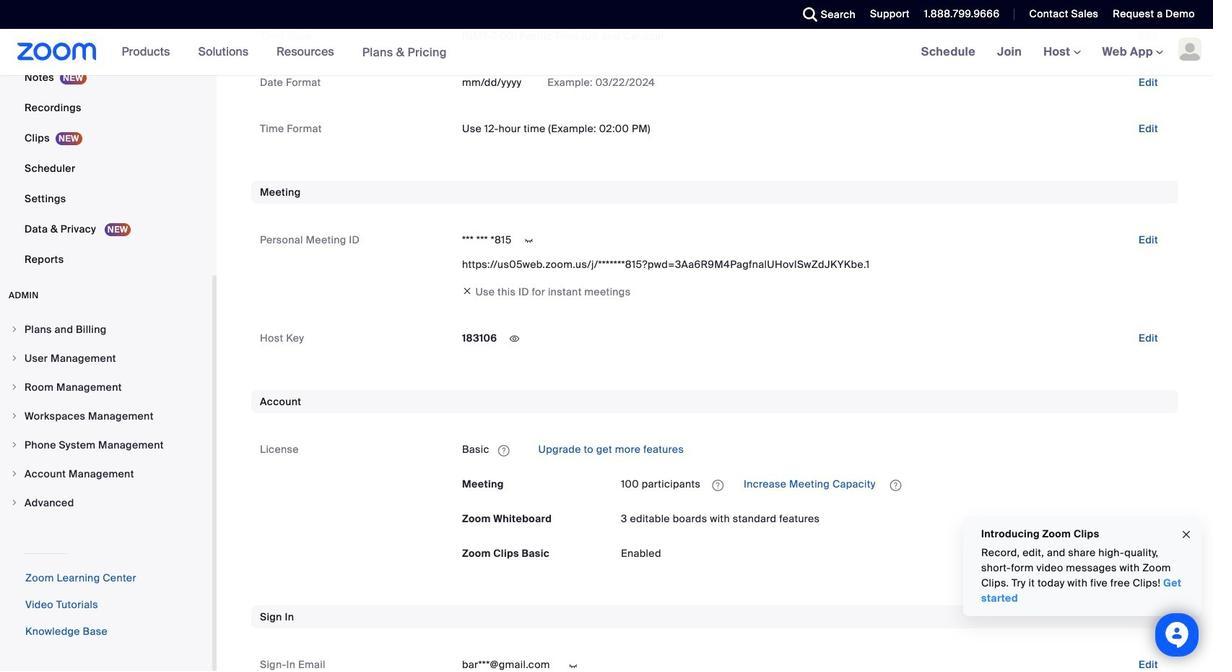 Task type: describe. For each thing, give the bounding box(es) containing it.
1 right image from the top
[[10, 325, 19, 334]]

5 right image from the top
[[10, 499, 19, 507]]

6 menu item from the top
[[0, 460, 212, 488]]

zoom logo image
[[17, 43, 97, 61]]

close image
[[1181, 526, 1193, 543]]

4 right image from the top
[[10, 441, 19, 449]]

right image for 6th "menu item" from the top
[[10, 470, 19, 478]]

hide host key image
[[503, 333, 526, 346]]

product information navigation
[[111, 29, 458, 76]]

3 menu item from the top
[[0, 374, 212, 401]]

1 menu item from the top
[[0, 316, 212, 343]]

4 menu item from the top
[[0, 402, 212, 430]]

3 right image from the top
[[10, 412, 19, 420]]

show personal meeting id image
[[518, 234, 541, 247]]



Task type: locate. For each thing, give the bounding box(es) containing it.
application
[[462, 438, 1170, 461], [621, 473, 1170, 496]]

5 menu item from the top
[[0, 431, 212, 459]]

learn more about your meeting license image
[[708, 479, 728, 492]]

banner
[[0, 29, 1214, 76]]

2 menu item from the top
[[0, 345, 212, 372]]

0 vertical spatial right image
[[10, 383, 19, 392]]

0 vertical spatial application
[[462, 438, 1170, 461]]

personal menu menu
[[0, 0, 212, 275]]

7 menu item from the top
[[0, 489, 212, 517]]

2 right image from the top
[[10, 354, 19, 363]]

right image
[[10, 325, 19, 334], [10, 354, 19, 363], [10, 412, 19, 420], [10, 441, 19, 449], [10, 499, 19, 507]]

profile picture image
[[1179, 38, 1202, 61]]

right image for third "menu item" from the top of the 'admin menu' menu
[[10, 383, 19, 392]]

2 right image from the top
[[10, 470, 19, 478]]

1 right image from the top
[[10, 383, 19, 392]]

right image
[[10, 383, 19, 392], [10, 470, 19, 478]]

menu item
[[0, 316, 212, 343], [0, 345, 212, 372], [0, 374, 212, 401], [0, 402, 212, 430], [0, 431, 212, 459], [0, 460, 212, 488], [0, 489, 212, 517]]

admin menu menu
[[0, 316, 212, 518]]

1 vertical spatial right image
[[10, 470, 19, 478]]

learn more about your license type image
[[497, 446, 511, 456]]

meetings navigation
[[911, 29, 1214, 76]]

1 vertical spatial application
[[621, 473, 1170, 496]]



Task type: vqa. For each thing, say whether or not it's contained in the screenshot.
right image corresponding to 4th menu item from the top of the Admin Menu MENU
yes



